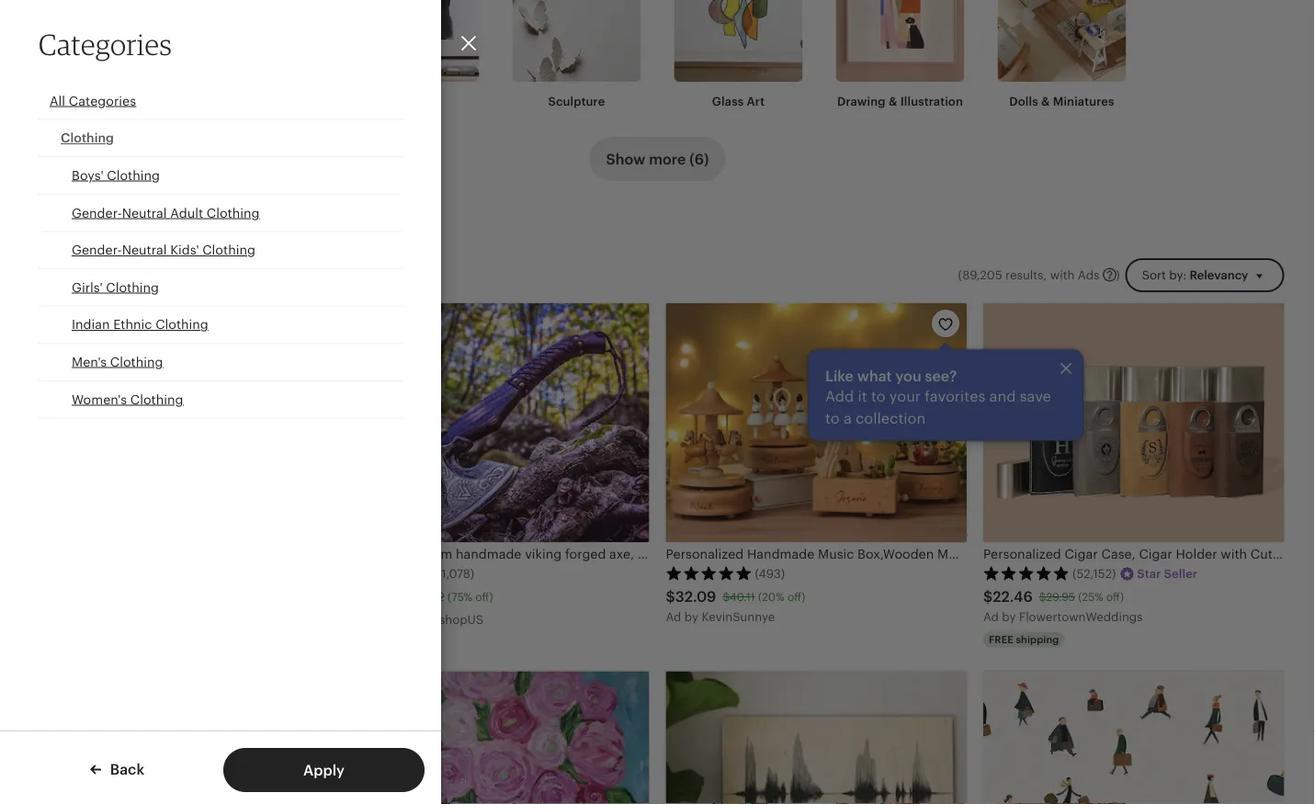 Task type: locate. For each thing, give the bounding box(es) containing it.
5 out of 5 stars image for 32.09
[[666, 566, 752, 580]]

gender-neutral kids' clothing button
[[39, 232, 403, 269]]

off) inside $ 22.46 $ 29.95 (25% off) a d by flowertownweddings
[[1107, 591, 1124, 603]]

4.5 out of 5 stars image
[[348, 566, 435, 580]]

clothing right boys' in the left top of the page
[[107, 168, 160, 183]]

off) right (20% at the right of page
[[788, 591, 806, 603]]

1 vertical spatial categories
[[69, 93, 136, 108]]

your
[[890, 388, 921, 404]]

a down add
[[844, 410, 852, 426]]

drawing & illustration link
[[836, 0, 965, 109]]

gender- for gender-neutral adult clothing
[[72, 205, 122, 220]]

2 & from the left
[[1042, 94, 1050, 108]]

1 horizontal spatial d
[[991, 610, 999, 624]]

all inside search filters dialog
[[50, 93, 65, 108]]

glass
[[712, 94, 744, 108]]

0 horizontal spatial a
[[666, 610, 674, 624]]

& right 'dolls'
[[1042, 94, 1050, 108]]

all categories button
[[39, 83, 403, 120]]

0 horizontal spatial off)
[[475, 591, 493, 603]]

personalized cigar case, cigar holder with cutter, groomsmen cigar case, gift for him, groomsmen gifts, cigar travel case, gift for husband image
[[984, 303, 1285, 542]]

1 gender- from the top
[[72, 205, 122, 220]]

by inside the $ 32.09 $ 40.11 (20% off) a d by kevinsunnye
[[685, 610, 699, 624]]

off) inside the $ 32.09 $ 40.11 (20% off) a d by kevinsunnye
[[788, 591, 806, 603]]

indian
[[72, 317, 110, 332]]

star seller
[[1138, 567, 1198, 581]]

all categories
[[50, 93, 136, 108]]

off) for 32.09
[[788, 591, 806, 603]]

1 horizontal spatial &
[[1042, 94, 1050, 108]]

2 off) from the left
[[788, 591, 806, 603]]

categories up all categories
[[39, 27, 172, 62]]

neutral
[[122, 205, 167, 220], [122, 243, 167, 257]]

all
[[50, 93, 65, 108], [64, 268, 79, 282]]

a inside the $ 32.09 $ 40.11 (20% off) a d by kevinsunnye
[[666, 610, 674, 624]]

by for 22.46
[[1002, 610, 1016, 624]]

to right the it
[[871, 388, 886, 404]]

personalized handmade music box,wooden music box,wooden horse musical carousel,vintage music box,heirloom carousel,baby boy girl shower gift image
[[666, 303, 967, 542]]

to down add
[[826, 410, 840, 426]]

$ 22.46 $ 29.95 (25% off) a d by flowertownweddings
[[984, 588, 1143, 624]]

clothing down the boys' clothing button
[[207, 205, 260, 220]]

0 horizontal spatial d
[[674, 610, 681, 624]]

3 5 out of 5 stars image from the left
[[984, 566, 1070, 580]]

a
[[844, 410, 852, 426], [666, 610, 674, 624], [984, 610, 992, 624]]

2 gender- from the top
[[72, 243, 122, 257]]

by inside $ 22.46 $ 29.95 (25% off) a d by flowertownweddings
[[1002, 610, 1016, 624]]

drawing
[[838, 94, 886, 108]]

0 horizontal spatial 5 out of 5 stars image
[[31, 566, 117, 580]]

2 d from the left
[[991, 610, 999, 624]]

men's clothing button
[[39, 344, 403, 381]]

2 horizontal spatial off)
[[1107, 591, 1124, 603]]

save
[[1020, 388, 1052, 404]]

drawing & illustration
[[838, 94, 963, 108]]

1 horizontal spatial to
[[871, 388, 886, 404]]

and
[[990, 388, 1016, 404]]

categories inside button
[[69, 93, 136, 108]]

clothing
[[61, 131, 114, 145], [107, 168, 160, 183], [207, 205, 260, 220], [202, 243, 255, 257], [106, 280, 159, 295], [156, 317, 209, 332], [110, 355, 163, 369], [130, 392, 183, 407]]

(52,152)
[[1073, 567, 1116, 581]]

clothing down men's clothing
[[130, 392, 183, 407]]

boys'
[[72, 168, 104, 183]]

29.95
[[1047, 591, 1076, 603]]

glass art link
[[674, 0, 803, 109]]

off) right (75%
[[475, 591, 493, 603]]

5 out of 5 stars image for 22.46
[[984, 566, 1070, 580]]

free
[[989, 634, 1014, 645]]

1 horizontal spatial by
[[685, 610, 699, 624]]

men's
[[72, 355, 107, 369]]

see?
[[925, 368, 957, 384]]

by down '4.5 out of 5 stars' image
[[367, 613, 381, 627]]

results,
[[1006, 268, 1047, 282]]

with
[[1051, 268, 1075, 282]]

d down 32.09
[[674, 610, 681, 624]]

gender- up filters
[[72, 243, 122, 257]]

2 5 out of 5 stars image from the left
[[666, 566, 752, 580]]

d
[[674, 610, 681, 624], [991, 610, 999, 624]]

1 neutral from the top
[[122, 205, 167, 220]]

clothing up ethnic
[[106, 280, 159, 295]]

to
[[871, 388, 886, 404], [826, 410, 840, 426]]

1 vertical spatial to
[[826, 410, 840, 426]]

(493)
[[755, 567, 785, 581]]

d inside $ 22.46 $ 29.95 (25% off) a d by flowertownweddings
[[991, 610, 999, 624]]

2 horizontal spatial 5 out of 5 stars image
[[984, 566, 1070, 580]]

(
[[958, 268, 962, 282]]

40.11
[[730, 591, 756, 603]]

0 horizontal spatial to
[[826, 410, 840, 426]]

1 horizontal spatial 5 out of 5 stars image
[[666, 566, 752, 580]]

( 89,205 results,
[[958, 268, 1047, 282]]

2 horizontal spatial a
[[984, 610, 992, 624]]

0 horizontal spatial &
[[889, 94, 898, 108]]

1 & from the left
[[889, 94, 898, 108]]

categories
[[39, 27, 172, 62], [69, 93, 136, 108]]

boys' clothing button
[[39, 157, 403, 195]]

5 out of 5 stars image
[[31, 566, 117, 580], [666, 566, 752, 580], [984, 566, 1070, 580]]

89,205
[[963, 268, 1003, 282]]

by down 22.46
[[1002, 610, 1016, 624]]

0 vertical spatial categories
[[39, 27, 172, 62]]

$
[[666, 588, 675, 605], [984, 588, 993, 605], [723, 591, 730, 603], [1040, 591, 1047, 603]]

gender-
[[72, 205, 122, 220], [72, 243, 122, 257]]

22.46
[[993, 588, 1033, 605]]

off) for 22.46
[[1107, 591, 1124, 603]]

neutral left the kids' at the left top
[[122, 243, 167, 257]]

smaller xs image
[[938, 317, 954, 334]]

apply
[[303, 762, 345, 779]]

& right drawing
[[889, 94, 898, 108]]

d for 32.09
[[674, 610, 681, 624]]

by thevikingshopus
[[367, 613, 484, 627]]

back link
[[90, 759, 144, 780]]

3 off) from the left
[[1107, 591, 1124, 603]]

a left kevinsunnye
[[666, 610, 674, 624]]

d up free
[[991, 610, 999, 624]]

girls' clothing
[[72, 280, 159, 295]]

categories up boys' clothing in the left top of the page
[[69, 93, 136, 108]]

clothing button
[[39, 120, 403, 157]]

ads
[[1078, 268, 1100, 282]]

0 vertical spatial neutral
[[122, 205, 167, 220]]

0 vertical spatial all
[[50, 93, 65, 108]]

like what you see? add it to your favorites and save to a collection
[[826, 368, 1052, 426]]

a for 22.46
[[984, 610, 992, 624]]

all filters button
[[31, 259, 131, 292]]

1 horizontal spatial a
[[844, 410, 852, 426]]

off)
[[475, 591, 493, 603], [788, 591, 806, 603], [1107, 591, 1124, 603]]

2 horizontal spatial by
[[1002, 610, 1016, 624]]

gender- down boys' in the left top of the page
[[72, 205, 122, 220]]

by down 32.09
[[685, 610, 699, 624]]

clothing down gender-neutral adult clothing button
[[202, 243, 255, 257]]

neutral up gender-neutral kids' clothing
[[122, 205, 167, 220]]

d inside the $ 32.09 $ 40.11 (20% off) a d by kevinsunnye
[[674, 610, 681, 624]]

2 neutral from the top
[[122, 243, 167, 257]]

gender- for gender-neutral kids' clothing
[[72, 243, 122, 257]]

1 horizontal spatial off)
[[788, 591, 806, 603]]

0 horizontal spatial by
[[367, 613, 381, 627]]

girls' clothing button
[[39, 269, 403, 307]]

a inside $ 22.46 $ 29.95 (25% off) a d by flowertownweddings
[[984, 610, 992, 624]]

1 vertical spatial all
[[64, 268, 79, 282]]

0 vertical spatial gender-
[[72, 205, 122, 220]]

clothing right ethnic
[[156, 317, 209, 332]]

a up free
[[984, 610, 992, 624]]

sculpture
[[548, 94, 605, 108]]

1 vertical spatial gender-
[[72, 243, 122, 257]]

1 vertical spatial neutral
[[122, 243, 167, 257]]

off) right (25%
[[1107, 591, 1124, 603]]

boys' clothing
[[72, 168, 160, 183]]

1 5 out of 5 stars image from the left
[[31, 566, 117, 580]]

&
[[889, 94, 898, 108], [1042, 94, 1050, 108]]

1 d from the left
[[674, 610, 681, 624]]

gender-neutral kids' clothing
[[72, 243, 255, 257]]

(20%
[[758, 591, 785, 603]]

a for 32.09
[[666, 610, 674, 624]]



Task type: vqa. For each thing, say whether or not it's contained in the screenshot.
Seller
yes



Task type: describe. For each thing, give the bounding box(es) containing it.
shipping
[[1016, 634, 1059, 645]]

clothing down indian ethnic clothing
[[110, 355, 163, 369]]

all filters
[[64, 268, 117, 282]]

favorites
[[925, 388, 986, 404]]

a inside like what you see? add it to your favorites and save to a collection
[[844, 410, 852, 426]]

(1,078)
[[438, 567, 474, 581]]

clothing up boys' in the left top of the page
[[61, 131, 114, 145]]

back
[[107, 761, 144, 778]]

add
[[826, 388, 854, 404]]

)
[[1116, 268, 1120, 282]]

$ 32.09 $ 40.11 (20% off) a d by kevinsunnye
[[666, 588, 806, 624]]

miniatures
[[1053, 94, 1115, 108]]

5th anniversary gift for him | soundwave art | wood anniversary | voice recording gift image
[[666, 672, 967, 804]]

by for 32.09
[[685, 610, 699, 624]]

search filters dialog
[[0, 0, 1316, 804]]

32.09
[[675, 588, 717, 605]]

all for all filters
[[64, 268, 79, 282]]

peonies in blue and white ginger jar, floral still life, pink peonies,fine art print, "frances" by carolyn shultz image
[[348, 672, 650, 804]]

neutral for kids'
[[122, 243, 167, 257]]

what
[[858, 368, 892, 384]]

(75%
[[448, 591, 473, 603]]

dolls & miniatures
[[1010, 94, 1115, 108]]

gender-neutral adult clothing button
[[39, 195, 403, 232]]

you
[[896, 368, 922, 384]]

& for miniatures
[[1042, 94, 1050, 108]]

it
[[858, 388, 868, 404]]

sculpture link
[[513, 0, 641, 109]]

all for all categories
[[50, 93, 65, 108]]

collection
[[856, 410, 926, 426]]

black cat print painting print cat lover gift cat decor cat art decor wall art home decor cat lover gift unframed select your print image
[[31, 672, 332, 804]]

apply button
[[223, 748, 425, 792]]

art
[[747, 94, 765, 108]]

$ up kevinsunnye
[[723, 591, 730, 603]]

flowertownweddings
[[1019, 610, 1143, 624]]

dolls
[[1010, 94, 1039, 108]]

d for 22.46
[[991, 610, 999, 624]]

ethnic
[[113, 317, 152, 332]]

0 vertical spatial to
[[871, 388, 886, 404]]

kids'
[[170, 243, 199, 257]]

men's clothing
[[72, 355, 163, 369]]

1 off) from the left
[[475, 591, 493, 603]]

thevikingshopus
[[384, 613, 484, 627]]

indian ethnic clothing button
[[39, 307, 403, 344]]

$ up free
[[984, 588, 993, 605]]

neutral for adult
[[122, 205, 167, 220]]

the station print image
[[984, 672, 1285, 804]]

women's clothing button
[[39, 381, 403, 419]]

filters
[[82, 268, 117, 282]]

(25%
[[1079, 591, 1104, 603]]

170.32
[[411, 591, 445, 603]]

custom royal portrait from photo, renaissance portrait, historical portrait, royal portrait, human portrait, custom men women portrait image
[[31, 303, 332, 542]]

seller
[[1165, 567, 1198, 581]]

170.32 (75% off)
[[411, 591, 493, 603]]

women's
[[72, 392, 127, 407]]

indian ethnic clothing
[[72, 317, 209, 332]]

kevinsunnye
[[702, 610, 775, 624]]

girls'
[[72, 280, 103, 295]]

& for illustration
[[889, 94, 898, 108]]

clothing inside button
[[107, 168, 160, 183]]

star
[[1138, 567, 1162, 581]]

like
[[826, 368, 854, 384]]

adult
[[170, 205, 203, 220]]

women's clothing
[[72, 392, 183, 407]]

glass art
[[712, 94, 765, 108]]

dolls & miniatures link
[[998, 0, 1127, 109]]

$ right 22.46
[[1040, 591, 1047, 603]]

illustration
[[901, 94, 963, 108]]

beautiful custom handmade viking forged axe, groomsmen gift , birthday gift, collectibles axe , gift for him , anniversary gift for husband image
[[348, 303, 650, 542]]

gender-neutral adult clothing
[[72, 205, 260, 220]]

with ads
[[1051, 268, 1100, 282]]

$ left 40.11
[[666, 588, 675, 605]]

free shipping
[[989, 634, 1059, 645]]



